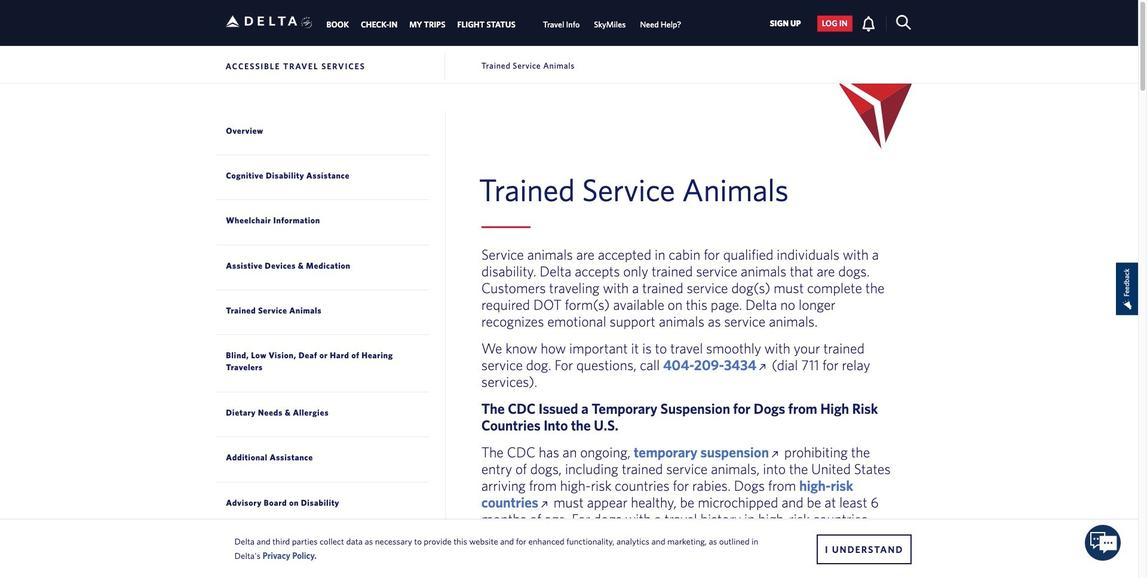 Task type: vqa. For each thing, say whether or not it's contained in the screenshot.
SkyMiles Number Or Username* text field at the right top
no



Task type: locate. For each thing, give the bounding box(es) containing it.
this link opens another site in a new window that may not follow the same accessibility policies as delta air lines. image
[[760, 364, 769, 370], [772, 451, 781, 458]]

1 horizontal spatial this link opens another site in a new window that may not follow the same accessibility policies as delta air lines. image
[[772, 451, 781, 458]]

0 horizontal spatial this link opens another site in a new window that may not follow the same accessibility policies as delta air lines. image
[[760, 364, 769, 370]]

1 horizontal spatial this link opens another site in a new window that may not follow the same accessibility policies as delta air lines. image
[[779, 535, 788, 541]]

delta air lines image
[[226, 3, 297, 40]]

0 horizontal spatial this link opens another site in a new window that may not follow the same accessibility policies as delta air lines. image
[[541, 501, 550, 508]]

main content
[[473, 171, 913, 579]]

this link opens another site in a new window that may not follow the same accessibility policies as delta air lines. image
[[541, 501, 550, 508], [779, 535, 788, 541]]

skyteam image
[[301, 4, 313, 41]]

tab list
[[321, 1, 689, 44]]

0 vertical spatial this link opens another site in a new window that may not follow the same accessibility policies as delta air lines. image
[[541, 501, 550, 508]]

0 vertical spatial this link opens another site in a new window that may not follow the same accessibility policies as delta air lines. image
[[760, 364, 769, 370]]



Task type: describe. For each thing, give the bounding box(es) containing it.
1 vertical spatial this link opens another site in a new window that may not follow the same accessibility policies as delta air lines. image
[[779, 535, 788, 541]]

1 vertical spatial this link opens another site in a new window that may not follow the same accessibility policies as delta air lines. image
[[772, 451, 781, 458]]

message us image
[[1086, 526, 1121, 561]]



